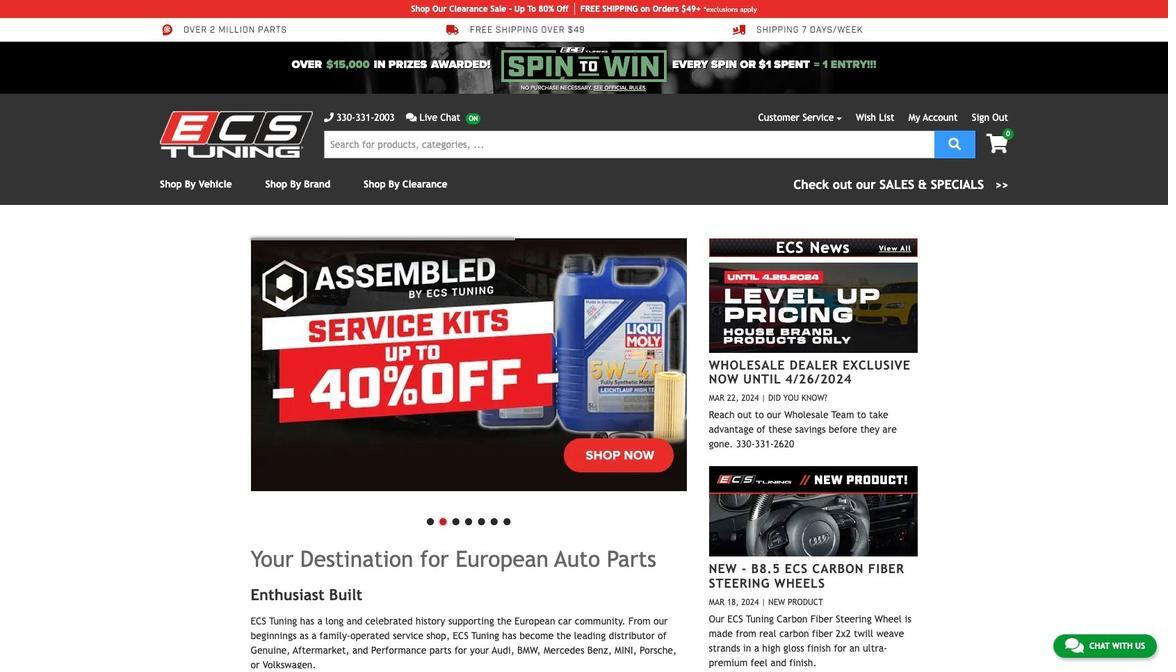 Task type: locate. For each thing, give the bounding box(es) containing it.
generic - abe image
[[251, 238, 687, 492]]

0 vertical spatial comments image
[[406, 113, 417, 122]]

wholesale dealer exclusive now until 4/26/2024 image
[[709, 263, 917, 353]]

comments image
[[406, 113, 417, 122], [1065, 638, 1084, 654]]

1 vertical spatial comments image
[[1065, 638, 1084, 654]]

search image
[[949, 137, 961, 150]]

1 horizontal spatial comments image
[[1065, 638, 1084, 654]]



Task type: describe. For each thing, give the bounding box(es) containing it.
Search text field
[[324, 131, 935, 159]]

ecs tuning 'spin to win' contest logo image
[[501, 47, 667, 82]]

0 horizontal spatial comments image
[[406, 113, 417, 122]]

shopping cart image
[[986, 134, 1008, 154]]

new - b8.5 ecs carbon fiber steering wheels image
[[709, 467, 917, 557]]

phone image
[[324, 113, 334, 122]]

ecs tuning image
[[160, 111, 313, 158]]



Task type: vqa. For each thing, say whether or not it's contained in the screenshot.
the rightmost comments icon
yes



